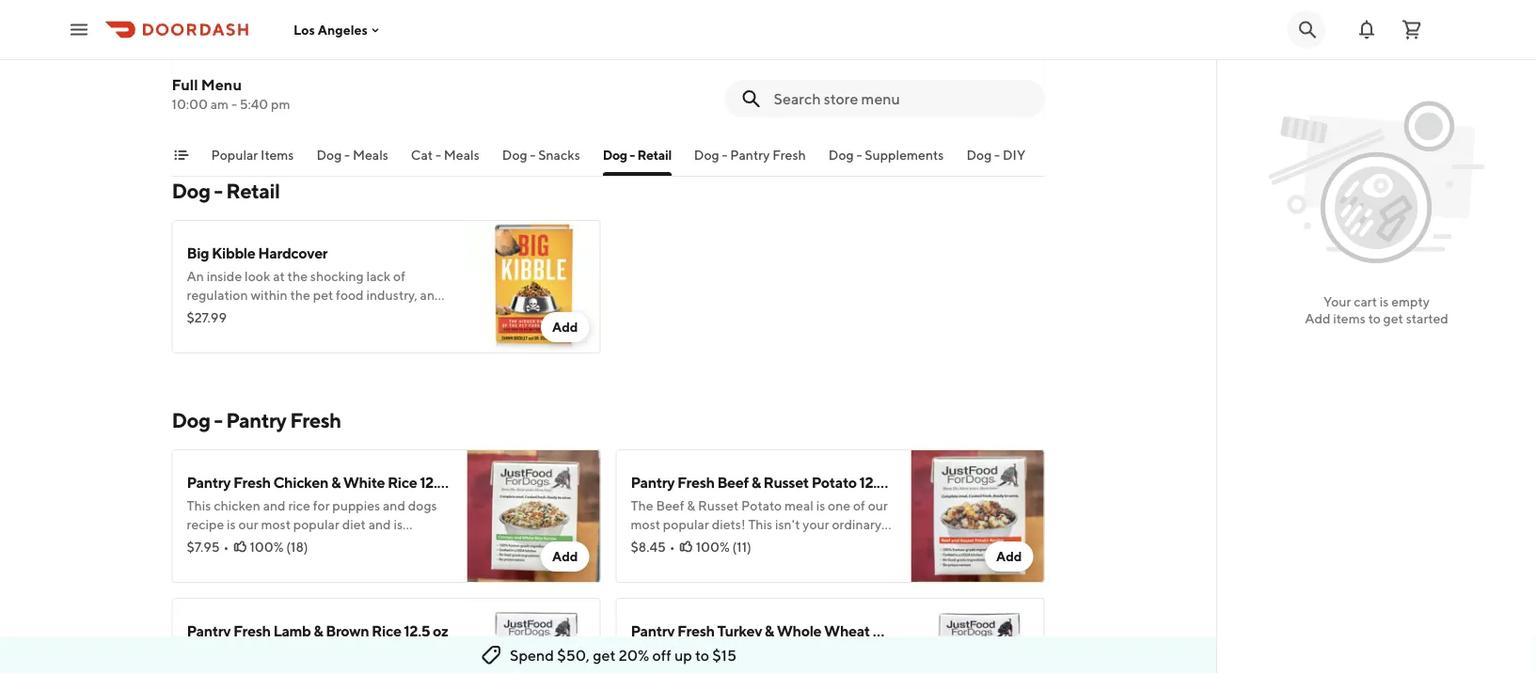 Task type: describe. For each thing, give the bounding box(es) containing it.
dogs'
[[276, 325, 308, 341]]

regulation
[[187, 287, 248, 303]]

los
[[294, 22, 315, 37]]

- inside full menu 10:00 am - 5:40 pm
[[231, 96, 237, 112]]

cart
[[1354, 294, 1377, 310]]

10:00
[[172, 96, 208, 112]]

pantry for pantry fresh chicken & white rice 12.5 oz
[[187, 474, 231, 492]]

inside
[[207, 269, 242, 284]]

cat
[[411, 147, 433, 163]]

100% (11)
[[696, 540, 752, 555]]

treats
[[290, 15, 331, 32]]

through
[[340, 325, 388, 341]]

big kibble hardcover image
[[467, 220, 601, 354]]

diet.
[[390, 325, 417, 341]]

pantry for pantry fresh lamb & brown rice 12.5 oz
[[187, 622, 231, 640]]

get inside your cart is empty add items to get started
[[1384, 311, 1404, 326]]

at
[[273, 269, 285, 284]]

russet
[[763, 474, 809, 492]]

their
[[245, 325, 273, 341]]

add button for pantry fresh beef & russet potato 12.5 oz
[[985, 542, 1033, 572]]

full
[[172, 76, 198, 94]]

los angeles
[[294, 22, 368, 37]]

$27.99
[[187, 310, 227, 326]]

spend
[[510, 647, 554, 665]]

lives
[[310, 325, 337, 341]]

$15
[[713, 647, 737, 665]]

popular items button
[[211, 146, 294, 176]]

add inside your cart is empty add items to get started
[[1305, 311, 1331, 326]]

$50,
[[557, 647, 590, 665]]

notification bell image
[[1356, 18, 1378, 41]]

$7.95 •
[[187, 540, 229, 555]]

quality
[[187, 325, 228, 341]]

1 horizontal spatial •
[[231, 80, 236, 96]]

popular
[[211, 147, 258, 163]]

breast
[[245, 15, 288, 32]]

100% (18)
[[250, 540, 308, 555]]

1 vertical spatial the
[[290, 287, 310, 303]]

spend $50, get 20% off up to $15
[[510, 647, 737, 665]]

fresh for pantry fresh lamb & brown rice 12.5 oz
[[233, 622, 271, 640]]

items
[[261, 147, 294, 163]]

your
[[1324, 294, 1351, 310]]

cat - meals
[[411, 147, 480, 163]]

oz right macaroni
[[966, 622, 982, 640]]

pantry inside button
[[730, 147, 770, 163]]

fresh for pantry fresh turkey & whole wheat macaroni 12.5 oz
[[677, 622, 715, 640]]

macaroni
[[873, 622, 935, 640]]

dog - snacks
[[502, 147, 580, 163]]

0 horizontal spatial dog - pantry fresh
[[172, 408, 341, 433]]

dog inside button
[[317, 147, 342, 163]]

show menu categories image
[[174, 148, 189, 163]]

pet
[[313, 287, 333, 303]]

rice for white
[[388, 474, 417, 492]]

0 vertical spatial chicken
[[187, 15, 242, 32]]

items
[[1333, 311, 1366, 326]]

dog inside button
[[694, 147, 719, 163]]

chicken breast treats image
[[467, 0, 601, 124]]

0 horizontal spatial retail
[[226, 179, 280, 203]]

brown
[[326, 622, 369, 640]]

dog - meals
[[317, 147, 388, 163]]

pm
[[271, 96, 290, 112]]

(11)
[[732, 540, 752, 555]]

pantry fresh chicken & white rice 12.5 oz image
[[467, 450, 601, 583]]

rice for brown
[[372, 622, 401, 640]]

20%
[[619, 647, 650, 665]]

dog - supplements button
[[829, 146, 944, 176]]

$7.95
[[187, 540, 220, 555]]

dog - supplements
[[829, 147, 944, 163]]

off
[[653, 647, 672, 665]]

kibble
[[212, 244, 255, 262]]

within
[[251, 287, 288, 303]]

0 vertical spatial dog - retail
[[603, 147, 672, 163]]

whole
[[777, 622, 822, 640]]

potato
[[812, 474, 857, 492]]

oz for pantry fresh beef & russet potato 12.5 oz
[[888, 474, 904, 492]]

• for pantry fresh beef & russet potato 12.5 oz
[[670, 540, 675, 555]]

pantry fresh beef & russet potato 12.5 oz
[[631, 474, 904, 492]]

dog - snacks button
[[502, 146, 580, 176]]

look
[[245, 269, 270, 284]]

full menu 10:00 am - 5:40 pm
[[172, 76, 290, 112]]

wheat
[[824, 622, 870, 640]]

100% for chicken
[[250, 540, 284, 555]]

& for brown
[[314, 622, 323, 640]]

add button for pantry fresh chicken & white rice 12.5 oz
[[541, 542, 589, 572]]

menu
[[201, 76, 242, 94]]

5:40
[[240, 96, 268, 112]]

0 vertical spatial the
[[288, 269, 308, 284]]

100% for beef
[[696, 540, 730, 555]]

industry,
[[366, 287, 418, 303]]



Task type: locate. For each thing, give the bounding box(es) containing it.
open menu image
[[68, 18, 90, 41]]

1 horizontal spatial dog - pantry fresh
[[694, 147, 806, 163]]

0 horizontal spatial dog - retail
[[172, 179, 280, 203]]

up
[[675, 647, 692, 665]]

rice right white
[[388, 474, 417, 492]]

pantry fresh turkey & whole wheat macaroni 12.5 oz
[[631, 622, 982, 640]]

pantry fresh turkey & whole wheat macaroni 12.5 oz image
[[911, 598, 1045, 675]]

the
[[288, 269, 308, 284], [290, 287, 310, 303], [414, 306, 434, 322]]

angeles
[[318, 22, 368, 37]]

dog - pantry fresh button
[[694, 146, 806, 176]]

to inside your cart is empty add items to get started
[[1369, 311, 1381, 326]]

1 horizontal spatial retail
[[637, 147, 672, 163]]

is
[[1380, 294, 1389, 310]]

& left whole
[[765, 622, 774, 640]]

readers
[[215, 306, 259, 322]]

snacks
[[538, 147, 580, 163]]

get down is
[[1384, 311, 1404, 326]]

12.5 for pantry fresh chicken & white rice 12.5 oz
[[420, 474, 446, 492]]

of down readers
[[230, 325, 242, 341]]

meals for cat - meals
[[444, 147, 480, 163]]

meals
[[353, 147, 388, 163], [444, 147, 480, 163]]

am
[[210, 96, 229, 112]]

lack
[[366, 269, 391, 284]]

1 vertical spatial to
[[695, 647, 710, 665]]

how
[[187, 306, 212, 322]]

oz for pantry fresh chicken & white rice 12.5 oz
[[449, 474, 464, 492]]

pantry fresh lamb & brown rice 12.5 oz
[[187, 622, 448, 640]]

0 vertical spatial to
[[1369, 311, 1381, 326]]

big
[[187, 244, 209, 262]]

(18)
[[286, 540, 308, 555]]

0 vertical spatial rice
[[388, 474, 417, 492]]

& right beef
[[751, 474, 761, 492]]

dog - retail
[[603, 147, 672, 163], [172, 179, 280, 203]]

0 horizontal spatial meals
[[353, 147, 388, 163]]

$8.45
[[631, 540, 666, 555]]

0 vertical spatial of
[[393, 269, 405, 284]]

oz right potato
[[888, 474, 904, 492]]

0 vertical spatial dog - pantry fresh
[[694, 147, 806, 163]]

oz left pantry fresh chicken & white rice 12.5 oz image
[[449, 474, 464, 492]]

1 vertical spatial of
[[230, 325, 242, 341]]

empty
[[1392, 294, 1430, 310]]

- inside button
[[722, 147, 728, 163]]

& for russet
[[751, 474, 761, 492]]

dog - diy
[[967, 147, 1026, 163]]

pantry for pantry fresh beef & russet potato 12.5 oz
[[631, 474, 675, 492]]

lamb
[[273, 622, 311, 640]]

2 100% from the left
[[696, 540, 730, 555]]

to right up
[[695, 647, 710, 665]]

the left pet
[[290, 287, 310, 303]]

12.5 right white
[[420, 474, 446, 492]]

-
[[231, 96, 237, 112], [344, 147, 350, 163], [436, 147, 441, 163], [530, 147, 536, 163], [630, 147, 635, 163], [722, 147, 728, 163], [857, 147, 862, 163], [995, 147, 1000, 163], [214, 179, 222, 203], [214, 408, 222, 433]]

pantry fresh chicken & white rice 12.5 oz
[[187, 474, 464, 492]]

dog
[[317, 147, 342, 163], [502, 147, 527, 163], [603, 147, 627, 163], [694, 147, 719, 163], [829, 147, 854, 163], [967, 147, 992, 163], [172, 179, 210, 203], [172, 408, 210, 433]]

meals right 'cat'
[[444, 147, 480, 163]]

12.5
[[420, 474, 446, 492], [859, 474, 886, 492], [404, 622, 430, 640], [938, 622, 964, 640]]

get
[[1384, 311, 1404, 326], [593, 647, 616, 665]]

of up industry,
[[393, 269, 405, 284]]

1 horizontal spatial meals
[[444, 147, 480, 163]]

0 vertical spatial retail
[[637, 147, 672, 163]]

1 horizontal spatial dog - retail
[[603, 147, 672, 163]]

cat - meals button
[[411, 146, 480, 176]]

oz
[[449, 474, 464, 492], [888, 474, 904, 492], [433, 622, 448, 640], [966, 622, 982, 640]]

dramatically
[[286, 306, 360, 322]]

diy
[[1003, 147, 1026, 163]]

1 horizontal spatial get
[[1384, 311, 1404, 326]]

0 horizontal spatial chicken
[[187, 15, 242, 32]]

of
[[393, 269, 405, 284], [230, 325, 242, 341]]

& for white
[[331, 474, 341, 492]]

to
[[1369, 311, 1381, 326], [695, 647, 710, 665]]

big kibble hardcover an inside look at the shocking lack of regulation within the pet food industry, and how readers can dramatically improve the quality of their dogs' lives through diet.
[[187, 244, 443, 341]]

food
[[336, 287, 364, 303]]

0 items, open order cart image
[[1401, 18, 1423, 41]]

get left 20%
[[593, 647, 616, 665]]

improve
[[362, 306, 411, 322]]

12.5 right potato
[[859, 474, 886, 492]]

meals for dog - meals
[[353, 147, 388, 163]]

the right at
[[288, 269, 308, 284]]

1 horizontal spatial to
[[1369, 311, 1381, 326]]

los angeles button
[[294, 22, 383, 37]]

$8.45 •
[[631, 540, 675, 555]]

meals left 'cat'
[[353, 147, 388, 163]]

$18.95 •
[[187, 80, 236, 96]]

1 vertical spatial dog - pantry fresh
[[172, 408, 341, 433]]

add button
[[541, 312, 589, 342], [541, 542, 589, 572], [985, 542, 1033, 572]]

2 horizontal spatial •
[[670, 540, 675, 555]]

• for pantry fresh chicken & white rice 12.5 oz
[[224, 540, 229, 555]]

1 vertical spatial rice
[[372, 622, 401, 640]]

pantry fresh beef & russet potato 12.5 oz image
[[911, 450, 1045, 583]]

2 meals from the left
[[444, 147, 480, 163]]

white
[[343, 474, 385, 492]]

1 vertical spatial retail
[[226, 179, 280, 203]]

12.5 for pantry fresh beef & russet potato 12.5 oz
[[859, 474, 886, 492]]

fresh
[[773, 147, 806, 163], [290, 408, 341, 433], [233, 474, 271, 492], [677, 474, 715, 492], [233, 622, 271, 640], [677, 622, 715, 640]]

to for up
[[695, 647, 710, 665]]

pantry fresh lamb & brown rice 12.5 oz image
[[467, 598, 601, 675]]

1 horizontal spatial 100%
[[696, 540, 730, 555]]

shocking
[[310, 269, 364, 284]]

to for items
[[1369, 311, 1381, 326]]

0 horizontal spatial to
[[695, 647, 710, 665]]

12.5 for pantry fresh lamb & brown rice 12.5 oz
[[404, 622, 430, 640]]

0 horizontal spatial get
[[593, 647, 616, 665]]

add for pantry fresh chicken & white rice 12.5 oz
[[552, 549, 578, 564]]

pantry
[[730, 147, 770, 163], [226, 408, 286, 433], [187, 474, 231, 492], [631, 474, 675, 492], [187, 622, 231, 640], [631, 622, 675, 640]]

supplements
[[865, 147, 944, 163]]

0 horizontal spatial 100%
[[250, 540, 284, 555]]

an
[[187, 269, 204, 284]]

chicken breast treats
[[187, 15, 331, 32]]

fresh inside button
[[773, 147, 806, 163]]

fresh for pantry fresh beef & russet potato 12.5 oz
[[677, 474, 715, 492]]

0 horizontal spatial of
[[230, 325, 242, 341]]

rice right brown
[[372, 622, 401, 640]]

the down and
[[414, 306, 434, 322]]

retail
[[637, 147, 672, 163], [226, 179, 280, 203]]

•
[[231, 80, 236, 96], [224, 540, 229, 555], [670, 540, 675, 555]]

dog - meals button
[[317, 146, 388, 176]]

$18.95
[[187, 80, 227, 96]]

turkey
[[717, 622, 762, 640]]

1 vertical spatial chicken
[[273, 474, 328, 492]]

0 horizontal spatial •
[[224, 540, 229, 555]]

0 vertical spatial get
[[1384, 311, 1404, 326]]

1 vertical spatial get
[[593, 647, 616, 665]]

oz for pantry fresh lamb & brown rice 12.5 oz
[[433, 622, 448, 640]]

100% left (11)
[[696, 540, 730, 555]]

popular items
[[211, 147, 294, 163]]

and
[[420, 287, 443, 303]]

oz right brown
[[433, 622, 448, 640]]

started
[[1406, 311, 1449, 326]]

100%
[[250, 540, 284, 555], [696, 540, 730, 555]]

& for whole
[[765, 622, 774, 640]]

chicken left "breast"
[[187, 15, 242, 32]]

add for big kibble hardcover
[[552, 319, 578, 335]]

to down cart
[[1369, 311, 1381, 326]]

dog - diy button
[[967, 146, 1026, 176]]

your cart is empty add items to get started
[[1305, 294, 1449, 326]]

2 vertical spatial the
[[414, 306, 434, 322]]

1 horizontal spatial of
[[393, 269, 405, 284]]

Item Search search field
[[774, 88, 1030, 109]]

fresh for pantry fresh chicken & white rice 12.5 oz
[[233, 474, 271, 492]]

add for pantry fresh beef & russet potato 12.5 oz
[[996, 549, 1022, 564]]

dog - retail right snacks
[[603, 147, 672, 163]]

1 horizontal spatial chicken
[[273, 474, 328, 492]]

add
[[1305, 311, 1331, 326], [552, 319, 578, 335], [552, 549, 578, 564], [996, 549, 1022, 564]]

chicken left white
[[273, 474, 328, 492]]

100% left the (18)
[[250, 540, 284, 555]]

beef
[[717, 474, 749, 492]]

& left white
[[331, 474, 341, 492]]

hardcover
[[258, 244, 328, 262]]

12.5 right macaroni
[[938, 622, 964, 640]]

pantry for pantry fresh turkey & whole wheat macaroni 12.5 oz
[[631, 622, 675, 640]]

1 vertical spatial dog - retail
[[172, 179, 280, 203]]

dog - retail down popular
[[172, 179, 280, 203]]

& right lamb
[[314, 622, 323, 640]]

chicken
[[187, 15, 242, 32], [273, 474, 328, 492]]

1 100% from the left
[[250, 540, 284, 555]]

12.5 right brown
[[404, 622, 430, 640]]

1 meals from the left
[[353, 147, 388, 163]]

can
[[262, 306, 284, 322]]



Task type: vqa. For each thing, say whether or not it's contained in the screenshot.
White
yes



